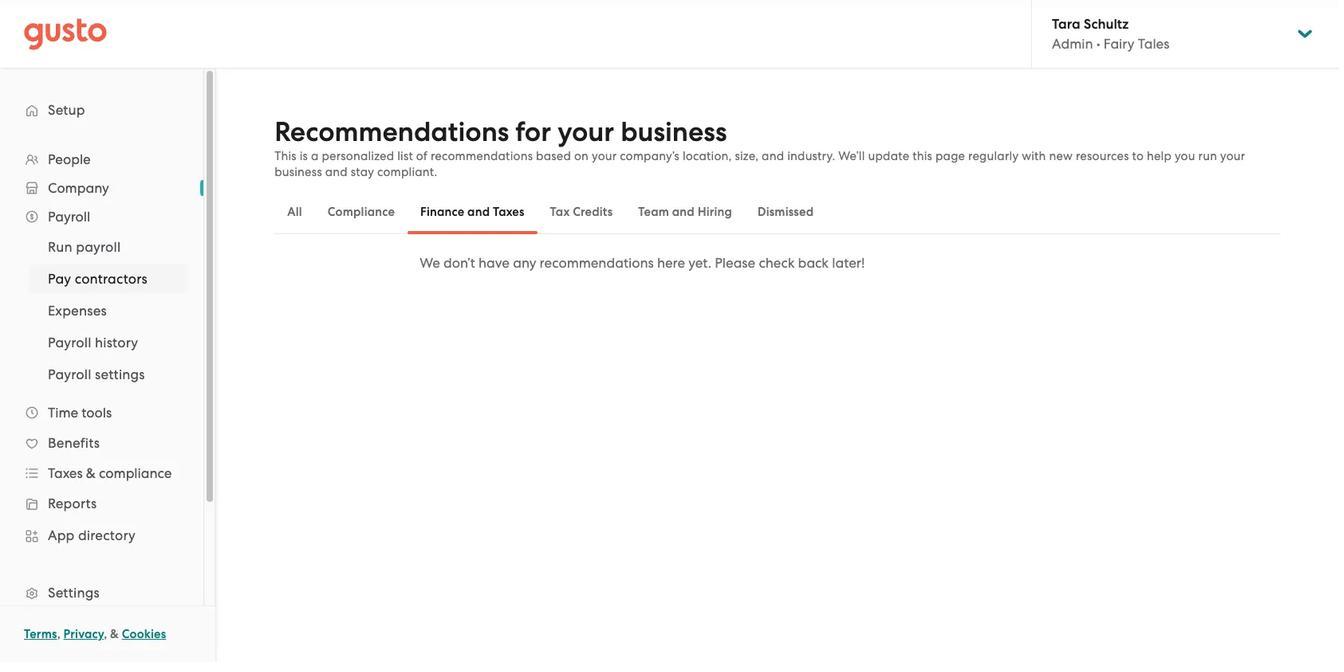 Task type: describe. For each thing, give the bounding box(es) containing it.
2 , from the left
[[104, 628, 107, 642]]

pay
[[48, 271, 71, 287]]

tax credits button
[[537, 193, 626, 231]]

resources
[[1076, 149, 1129, 164]]

expenses
[[48, 303, 107, 319]]

recommendation categories for your business tab list
[[275, 190, 1281, 235]]

all button
[[275, 193, 315, 231]]

we
[[420, 255, 440, 271]]

finance and taxes button
[[408, 193, 537, 231]]

finance
[[420, 205, 465, 219]]

any
[[513, 255, 536, 271]]

reports link
[[16, 490, 187, 519]]

for
[[516, 116, 551, 148]]

on
[[574, 149, 589, 164]]

recommendations for your business this is a personalized list of recommendations based on your company's location, size, and industry. we'll update this page regularly with new resources to help you run your business and stay compliant.
[[275, 116, 1246, 179]]

payroll for payroll settings
[[48, 367, 91, 383]]

terms , privacy , & cookies
[[24, 628, 166, 642]]

payroll settings
[[48, 367, 145, 383]]

your up on
[[558, 116, 614, 148]]

terms
[[24, 628, 57, 642]]

team and hiring
[[638, 205, 732, 219]]

benefits link
[[16, 429, 187, 458]]

based
[[536, 149, 571, 164]]

this
[[913, 149, 933, 164]]

0 horizontal spatial business
[[275, 165, 322, 179]]

time tools
[[48, 405, 112, 421]]

list
[[397, 149, 413, 164]]

compliant.
[[377, 165, 438, 179]]

people button
[[16, 145, 187, 174]]

we'll
[[839, 149, 865, 164]]

payroll settings link
[[29, 361, 187, 389]]

taxes inside button
[[493, 205, 525, 219]]

please
[[715, 255, 756, 271]]

contractors
[[75, 271, 148, 287]]

list containing people
[[0, 145, 203, 663]]

home image
[[24, 18, 107, 50]]

payroll for payroll history
[[48, 335, 91, 351]]

time
[[48, 405, 78, 421]]

reports
[[48, 496, 97, 512]]

settings link
[[16, 579, 187, 608]]

run payroll
[[48, 239, 121, 255]]

location,
[[683, 149, 732, 164]]

settings
[[95, 367, 145, 383]]

stay
[[351, 165, 374, 179]]

tara schultz admin • fairy tales
[[1052, 16, 1170, 52]]

payroll for payroll
[[48, 209, 90, 225]]

list containing run payroll
[[0, 231, 203, 391]]

pay contractors
[[48, 271, 148, 287]]

payroll
[[76, 239, 121, 255]]

this
[[275, 149, 297, 164]]

company button
[[16, 174, 187, 203]]

pay contractors link
[[29, 265, 187, 294]]

later!
[[832, 255, 865, 271]]

schultz
[[1084, 16, 1129, 33]]

privacy
[[63, 628, 104, 642]]

company's
[[620, 149, 680, 164]]

people
[[48, 152, 91, 168]]

run
[[48, 239, 72, 255]]

and right size,
[[762, 149, 784, 164]]

privacy link
[[63, 628, 104, 642]]

gusto navigation element
[[0, 69, 203, 663]]

team
[[638, 205, 669, 219]]

recommendations inside recommendations for your business this is a personalized list of recommendations based on your company's location, size, and industry. we'll update this page regularly with new resources to help you run your business and stay compliant.
[[431, 149, 533, 164]]

we don't have any recommendations here yet. please check back later!
[[420, 255, 865, 271]]

and inside finance and taxes button
[[468, 205, 490, 219]]

tax
[[550, 205, 570, 219]]

industry.
[[787, 149, 836, 164]]

benefits
[[48, 436, 100, 452]]

new
[[1049, 149, 1073, 164]]

setup link
[[16, 96, 187, 124]]

company
[[48, 180, 109, 196]]

of
[[416, 149, 428, 164]]



Task type: locate. For each thing, give the bounding box(es) containing it.
tax credits
[[550, 205, 613, 219]]

have
[[479, 255, 510, 271]]

1 payroll from the top
[[48, 209, 90, 225]]

run payroll link
[[29, 233, 187, 262]]

tools
[[82, 405, 112, 421]]

1 horizontal spatial ,
[[104, 628, 107, 642]]

taxes up reports
[[48, 466, 83, 482]]

& left cookies
[[110, 628, 119, 642]]

to
[[1132, 149, 1144, 164]]

compliance button
[[315, 193, 408, 231]]

& down benefits link
[[86, 466, 96, 482]]

a
[[311, 149, 319, 164]]

regularly
[[969, 149, 1019, 164]]

•
[[1097, 36, 1101, 52]]

1 vertical spatial &
[[110, 628, 119, 642]]

tales
[[1138, 36, 1170, 52]]

payroll down the 'expenses'
[[48, 335, 91, 351]]

2 payroll from the top
[[48, 335, 91, 351]]

your
[[558, 116, 614, 148], [592, 149, 617, 164], [1221, 149, 1246, 164]]

and right team
[[672, 205, 695, 219]]

compliance
[[99, 466, 172, 482]]

1 vertical spatial business
[[275, 165, 322, 179]]

0 horizontal spatial &
[[86, 466, 96, 482]]

1 horizontal spatial taxes
[[493, 205, 525, 219]]

taxes & compliance button
[[16, 459, 187, 488]]

team and hiring button
[[626, 193, 745, 231]]

yet.
[[689, 255, 712, 271]]

is
[[300, 149, 308, 164]]

business up company's
[[621, 116, 727, 148]]

and
[[762, 149, 784, 164], [325, 165, 348, 179], [468, 205, 490, 219], [672, 205, 695, 219]]

payroll
[[48, 209, 90, 225], [48, 335, 91, 351], [48, 367, 91, 383]]

personalized
[[322, 149, 394, 164]]

2 vertical spatial payroll
[[48, 367, 91, 383]]

1 horizontal spatial &
[[110, 628, 119, 642]]

payroll down the company
[[48, 209, 90, 225]]

1 , from the left
[[57, 628, 60, 642]]

expenses link
[[29, 297, 187, 325]]

app
[[48, 528, 75, 544]]

admin
[[1052, 36, 1093, 52]]

your right on
[[592, 149, 617, 164]]

1 vertical spatial payroll
[[48, 335, 91, 351]]

payroll up 'time'
[[48, 367, 91, 383]]

0 horizontal spatial taxes
[[48, 466, 83, 482]]

business
[[621, 116, 727, 148], [275, 165, 322, 179]]

setup
[[48, 102, 85, 118]]

,
[[57, 628, 60, 642], [104, 628, 107, 642]]

and inside team and hiring "button"
[[672, 205, 695, 219]]

credits
[[573, 205, 613, 219]]

1 list from the top
[[0, 145, 203, 663]]

0 vertical spatial recommendations
[[431, 149, 533, 164]]

, left cookies
[[104, 628, 107, 642]]

run
[[1199, 149, 1217, 164]]

app directory
[[48, 528, 136, 544]]

help
[[1147, 149, 1172, 164]]

1 vertical spatial recommendations
[[540, 255, 654, 271]]

0 horizontal spatial ,
[[57, 628, 60, 642]]

fairy
[[1104, 36, 1135, 52]]

list
[[0, 145, 203, 663], [0, 231, 203, 391]]

don't
[[444, 255, 475, 271]]

settings
[[48, 586, 100, 601]]

app directory link
[[16, 522, 187, 550]]

and right finance
[[468, 205, 490, 219]]

taxes & compliance
[[48, 466, 172, 482]]

with
[[1022, 149, 1046, 164]]

payroll button
[[16, 203, 187, 231]]

time tools button
[[16, 399, 187, 428]]

recommendations up finance and taxes button
[[431, 149, 533, 164]]

0 vertical spatial &
[[86, 466, 96, 482]]

tara
[[1052, 16, 1081, 33]]

your right run at the right top of the page
[[1221, 149, 1246, 164]]

1 horizontal spatial recommendations
[[540, 255, 654, 271]]

1 horizontal spatial business
[[621, 116, 727, 148]]

you
[[1175, 149, 1196, 164]]

2 list from the top
[[0, 231, 203, 391]]

taxes inside dropdown button
[[48, 466, 83, 482]]

update
[[868, 149, 910, 164]]

taxes left tax
[[493, 205, 525, 219]]

history
[[95, 335, 138, 351]]

recommendations
[[275, 116, 509, 148]]

dismissed
[[758, 205, 814, 219]]

finance and taxes
[[420, 205, 525, 219]]

payroll inside dropdown button
[[48, 209, 90, 225]]

check
[[759, 255, 795, 271]]

cookies
[[122, 628, 166, 642]]

3 payroll from the top
[[48, 367, 91, 383]]

terms link
[[24, 628, 57, 642]]

recommendations
[[431, 149, 533, 164], [540, 255, 654, 271]]

size,
[[735, 149, 759, 164]]

back
[[798, 255, 829, 271]]

page
[[936, 149, 965, 164]]

compliance
[[328, 205, 395, 219]]

1 vertical spatial taxes
[[48, 466, 83, 482]]

0 horizontal spatial recommendations
[[431, 149, 533, 164]]

recommendations down credits on the top left of the page
[[540, 255, 654, 271]]

, left privacy link
[[57, 628, 60, 642]]

&
[[86, 466, 96, 482], [110, 628, 119, 642]]

payroll history link
[[29, 329, 187, 357]]

0 vertical spatial business
[[621, 116, 727, 148]]

all
[[287, 205, 302, 219]]

0 vertical spatial taxes
[[493, 205, 525, 219]]

hiring
[[698, 205, 732, 219]]

payroll history
[[48, 335, 138, 351]]

& inside dropdown button
[[86, 466, 96, 482]]

business down is
[[275, 165, 322, 179]]

0 vertical spatial payroll
[[48, 209, 90, 225]]

cookies button
[[122, 625, 166, 645]]

here
[[657, 255, 685, 271]]

and left stay
[[325, 165, 348, 179]]



Task type: vqa. For each thing, say whether or not it's contained in the screenshot.
the Compliance
yes



